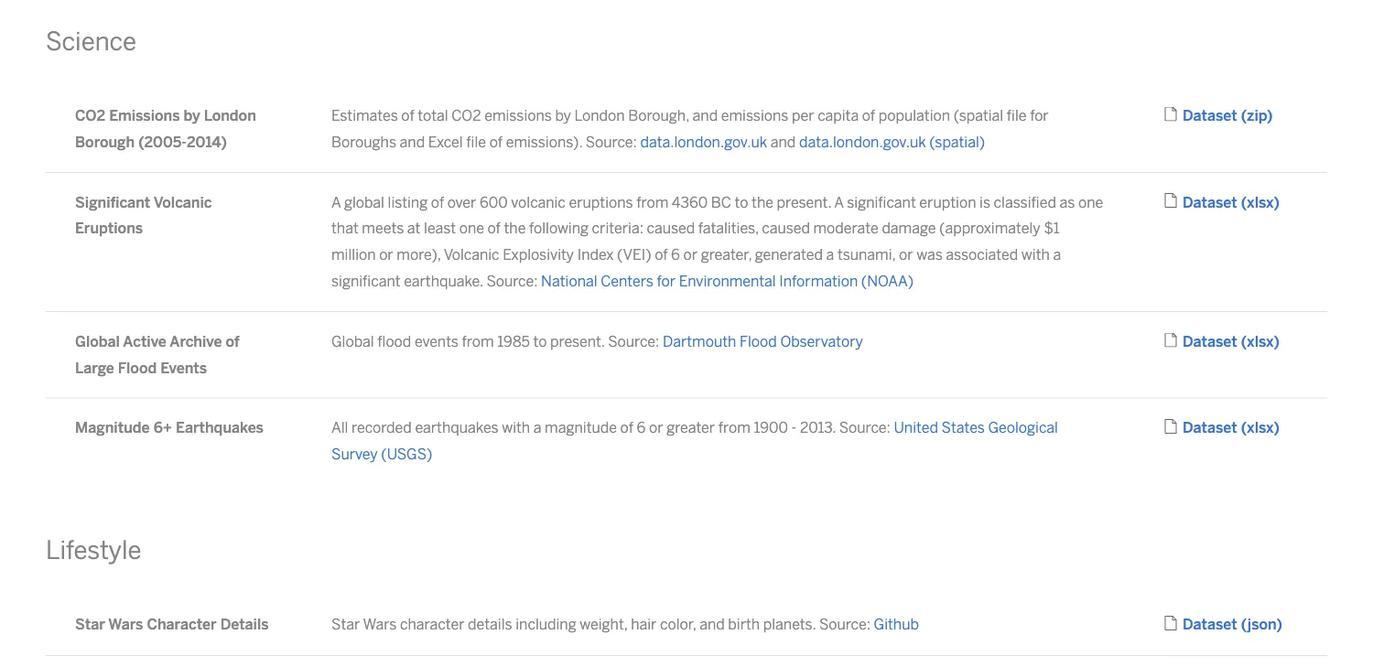 Task type: describe. For each thing, give the bounding box(es) containing it.
1 a from the left
[[332, 194, 341, 211]]

(vei)
[[617, 246, 652, 264]]

states
[[942, 420, 985, 437]]

0 vertical spatial the
[[752, 194, 774, 211]]

and down per
[[771, 133, 796, 151]]

flood
[[377, 333, 411, 350]]

flood inside global active archive of large flood events
[[118, 359, 157, 377]]

classified
[[994, 194, 1057, 211]]

1 emissions from the left
[[485, 107, 552, 124]]

survey
[[332, 446, 378, 463]]

0 horizontal spatial the
[[504, 220, 526, 237]]

explosivity
[[503, 246, 574, 264]]

by inside co2 emissions by london borough (2005-2014)
[[184, 107, 200, 124]]

data.london.gov.uk (spatial) link
[[799, 133, 986, 151]]

earthquakes
[[415, 420, 499, 437]]

of down 600
[[488, 220, 501, 237]]

color,
[[660, 616, 697, 634]]

archive
[[170, 333, 222, 350]]

5 ( from the top
[[1242, 616, 1248, 634]]

details
[[468, 616, 512, 634]]

) for a global listing of over 600 volcanic eruptions from 4360 bc to the present. a significant eruption is classified as one that meets at least one of the following criteria: caused fatalities, caused moderate damage (approximately $1 million or more), volcanic explosivity index (vei) of 6 or greater, generated a tsunami, or was associated with a significant earthquake. source:
[[1274, 194, 1280, 211]]

1 horizontal spatial flood
[[740, 333, 777, 350]]

united states geological survey (usgs)
[[332, 420, 1059, 463]]

earthquake.
[[404, 273, 483, 290]]

(usgs)
[[381, 446, 433, 463]]

eruption
[[920, 194, 977, 211]]

dataset ( xlsx ) for a global listing of over 600 volcanic eruptions from 4360 bc to the present. a significant eruption is classified as one that meets at least one of the following criteria: caused fatalities, caused moderate damage (approximately $1 million or more), volcanic explosivity index (vei) of 6 or greater, generated a tsunami, or was associated with a significant earthquake. source:
[[1183, 194, 1280, 211]]

0 vertical spatial one
[[1079, 194, 1104, 211]]

(spatial)
[[930, 133, 986, 151]]

600
[[480, 194, 508, 211]]

2 xlsx from the top
[[1247, 333, 1274, 350]]

1900
[[754, 420, 788, 437]]

co2 inside co2 emissions by london borough (2005-2014)
[[75, 107, 105, 124]]

moderate
[[814, 220, 879, 237]]

estimates
[[332, 107, 398, 124]]

global for global active archive of large flood events
[[75, 333, 120, 350]]

emissions).
[[506, 133, 583, 151]]

least
[[424, 220, 456, 237]]

dataset ( xlsx ) for all recorded earthquakes with a magnitude of 6 or greater from 1900 - 2013. source:
[[1183, 420, 1280, 437]]

associated
[[946, 246, 1019, 264]]

eruptions
[[75, 220, 143, 237]]

star wars character details including weight, hair color, and birth planets. source: github
[[332, 616, 919, 634]]

( for all recorded earthquakes with a magnitude of 6 or greater from 1900 - 2013. source:
[[1242, 420, 1247, 437]]

or left greater on the bottom
[[649, 420, 664, 437]]

github
[[874, 616, 919, 634]]

(spatial
[[954, 107, 1004, 124]]

or left was
[[899, 246, 914, 264]]

weight,
[[580, 616, 628, 634]]

6+
[[154, 420, 172, 437]]

greater
[[667, 420, 715, 437]]

all recorded earthquakes with a magnitude of 6 or greater from 1900 - 2013. source:
[[332, 420, 894, 437]]

index
[[578, 246, 614, 264]]

2 data.london.gov.uk from the left
[[799, 133, 926, 151]]

with inside a global listing of over 600 volcanic eruptions from 4360 bc to the present. a significant eruption is classified as one that meets at least one of the following criteria: caused fatalities, caused moderate damage (approximately $1 million or more), volcanic explosivity index (vei) of 6 or greater, generated a tsunami, or was associated with a significant earthquake. source:
[[1022, 246, 1050, 264]]

dartmouth
[[663, 333, 737, 350]]

of right capita
[[862, 107, 876, 124]]

greater,
[[701, 246, 752, 264]]

magnitude
[[75, 420, 150, 437]]

from inside a global listing of over 600 volcanic eruptions from 4360 bc to the present. a significant eruption is classified as one that meets at least one of the following criteria: caused fatalities, caused moderate damage (approximately $1 million or more), volcanic explosivity index (vei) of 6 or greater, generated a tsunami, or was associated with a significant earthquake. source:
[[637, 194, 669, 211]]

json
[[1248, 616, 1277, 634]]

all
[[332, 420, 348, 437]]

star wars character details
[[75, 616, 269, 634]]

london inside co2 emissions by london borough (2005-2014)
[[204, 107, 256, 124]]

national centers for environmental information (noaa)
[[541, 273, 914, 290]]

centers
[[601, 273, 654, 290]]

meets
[[362, 220, 404, 237]]

source: inside estimates of total co2 emissions by london borough, and emissions per capita of population (spatial file for boroughs and excel file of emissions). source:
[[586, 133, 637, 151]]

capita
[[818, 107, 859, 124]]

and up data.london.gov.uk link
[[693, 107, 718, 124]]

damage
[[882, 220, 936, 237]]

2014)
[[187, 133, 227, 151]]

eruptions
[[569, 194, 633, 211]]

( for estimates of total co2 emissions by london borough, and emissions per capita of population (spatial file for boroughs and excel file of emissions). source:
[[1242, 107, 1247, 124]]

source: down centers
[[608, 333, 660, 350]]

environmental
[[679, 273, 776, 290]]

estimates of total co2 emissions by london borough, and emissions per capita of population (spatial file for boroughs and excel file of emissions). source:
[[332, 107, 1049, 151]]

global
[[344, 194, 385, 211]]

science
[[46, 26, 136, 57]]

dataset for a global listing of over 600 volcanic eruptions from 4360 bc to the present. a significant eruption is classified as one that meets at least one of the following criteria: caused fatalities, caused moderate damage (approximately $1 million or more), volcanic explosivity index (vei) of 6 or greater, generated a tsunami, or was associated with a significant earthquake. source:
[[1183, 194, 1238, 211]]

star for star wars character details
[[75, 616, 105, 634]]

0 horizontal spatial for
[[657, 273, 676, 290]]

volcanic inside 'significant volcanic eruptions'
[[154, 194, 212, 211]]

following
[[529, 220, 589, 237]]

1 vertical spatial from
[[462, 333, 494, 350]]

over
[[448, 194, 477, 211]]

per
[[792, 107, 815, 124]]

events
[[415, 333, 459, 350]]

volcanic
[[511, 194, 566, 211]]

observatory
[[781, 333, 864, 350]]

lifestyle
[[46, 536, 141, 566]]

global active archive of large flood events
[[75, 333, 240, 377]]

information
[[780, 273, 858, 290]]

(2005-
[[138, 133, 187, 151]]

) for estimates of total co2 emissions by london borough, and emissions per capita of population (spatial file for boroughs and excel file of emissions). source:
[[1268, 107, 1273, 124]]

is
[[980, 194, 991, 211]]

hair
[[631, 616, 657, 634]]

national centers for environmental information (noaa) link
[[541, 273, 914, 290]]

population
[[879, 107, 951, 124]]

1985
[[497, 333, 530, 350]]

million
[[332, 246, 376, 264]]

active
[[123, 333, 166, 350]]

dataset for all recorded earthquakes with a magnitude of 6 or greater from 1900 - 2013. source:
[[1183, 420, 1238, 437]]

fatalities,
[[699, 220, 759, 237]]

xlsx for all recorded earthquakes with a magnitude of 6 or greater from 1900 - 2013. source:
[[1247, 420, 1274, 437]]

wars for character
[[363, 616, 397, 634]]

co2 inside estimates of total co2 emissions by london borough, and emissions per capita of population (spatial file for boroughs and excel file of emissions). source:
[[452, 107, 481, 124]]

1 horizontal spatial a
[[827, 246, 835, 264]]

zip
[[1247, 107, 1268, 124]]

geological
[[989, 420, 1059, 437]]

(noaa)
[[862, 273, 914, 290]]

0 horizontal spatial a
[[534, 420, 542, 437]]



Task type: vqa. For each thing, say whether or not it's contained in the screenshot.


Task type: locate. For each thing, give the bounding box(es) containing it.
(approximately
[[940, 220, 1041, 237]]

co2
[[75, 107, 105, 124], [452, 107, 481, 124]]

or left greater,
[[684, 246, 698, 264]]

data.london.gov.uk down borough,
[[641, 133, 768, 151]]

details
[[220, 616, 269, 634]]

( for a global listing of over 600 volcanic eruptions from 4360 bc to the present. a significant eruption is classified as one that meets at least one of the following criteria: caused fatalities, caused moderate damage (approximately $1 million or more), volcanic explosivity index (vei) of 6 or greater, generated a tsunami, or was associated with a significant earthquake. source:
[[1242, 194, 1247, 211]]

6 right (vei)
[[671, 246, 680, 264]]

0 horizontal spatial global
[[75, 333, 120, 350]]

2 wars from the left
[[363, 616, 397, 634]]

volcanic up earthquake.
[[444, 246, 500, 264]]

of right archive
[[226, 333, 240, 350]]

united states geological survey (usgs) link
[[332, 420, 1059, 463]]

1 vertical spatial file
[[466, 133, 486, 151]]

significant
[[75, 194, 150, 211]]

was
[[917, 246, 943, 264]]

london up "2014)"
[[204, 107, 256, 124]]

0 horizontal spatial to
[[533, 333, 547, 350]]

caused
[[647, 220, 695, 237], [762, 220, 810, 237]]

1 horizontal spatial a
[[835, 194, 844, 211]]

the down 600
[[504, 220, 526, 237]]

3 dataset ( xlsx ) from the top
[[1183, 420, 1280, 437]]

0 horizontal spatial present.
[[550, 333, 605, 350]]

1 horizontal spatial file
[[1007, 107, 1027, 124]]

for right centers
[[657, 273, 676, 290]]

borough
[[75, 133, 135, 151]]

star down lifestyle
[[75, 616, 105, 634]]

the
[[752, 194, 774, 211], [504, 220, 526, 237]]

recorded
[[352, 420, 412, 437]]

earthquakes
[[176, 420, 264, 437]]

2 global from the left
[[332, 333, 374, 350]]

0 horizontal spatial 6
[[637, 420, 646, 437]]

0 horizontal spatial flood
[[118, 359, 157, 377]]

present.
[[777, 194, 832, 211], [550, 333, 605, 350]]

united
[[894, 420, 939, 437]]

a up that at the left
[[332, 194, 341, 211]]

one right 'as'
[[1079, 194, 1104, 211]]

a
[[827, 246, 835, 264], [1054, 246, 1062, 264], [534, 420, 542, 437]]

dataset ( json )
[[1183, 616, 1283, 634]]

present. inside a global listing of over 600 volcanic eruptions from 4360 bc to the present. a significant eruption is classified as one that meets at least one of the following criteria: caused fatalities, caused moderate damage (approximately $1 million or more), volcanic explosivity index (vei) of 6 or greater, generated a tsunami, or was associated with a significant earthquake. source:
[[777, 194, 832, 211]]

1 vertical spatial to
[[533, 333, 547, 350]]

by inside estimates of total co2 emissions by london borough, and emissions per capita of population (spatial file for boroughs and excel file of emissions). source:
[[555, 107, 571, 124]]

by up "2014)"
[[184, 107, 200, 124]]

2 dataset ( xlsx ) from the top
[[1183, 333, 1280, 350]]

one down over
[[459, 220, 484, 237]]

of right (vei)
[[655, 246, 668, 264]]

including
[[516, 616, 577, 634]]

global inside global active archive of large flood events
[[75, 333, 120, 350]]

with down $1
[[1022, 246, 1050, 264]]

2 emissions from the left
[[721, 107, 789, 124]]

3 dataset from the top
[[1183, 333, 1238, 350]]

2 london from the left
[[575, 107, 625, 124]]

1 horizontal spatial london
[[575, 107, 625, 124]]

global up large
[[75, 333, 120, 350]]

0 vertical spatial from
[[637, 194, 669, 211]]

significant down million
[[332, 273, 401, 290]]

1 vertical spatial one
[[459, 220, 484, 237]]

2013.
[[800, 420, 836, 437]]

magnitude 6+ earthquakes
[[75, 420, 264, 437]]

1 horizontal spatial volcanic
[[444, 246, 500, 264]]

6 inside a global listing of over 600 volcanic eruptions from 4360 bc to the present. a significant eruption is classified as one that meets at least one of the following criteria: caused fatalities, caused moderate damage (approximately $1 million or more), volcanic explosivity index (vei) of 6 or greater, generated a tsunami, or was associated with a significant earthquake. source:
[[671, 246, 680, 264]]

1 by from the left
[[184, 107, 200, 124]]

global for global flood events from 1985 to present. source: dartmouth flood observatory
[[332, 333, 374, 350]]

1 horizontal spatial 6
[[671, 246, 680, 264]]

2 a from the left
[[835, 194, 844, 211]]

xlsx for a global listing of over 600 volcanic eruptions from 4360 bc to the present. a significant eruption is classified as one that meets at least one of the following criteria: caused fatalities, caused moderate damage (approximately $1 million or more), volcanic explosivity index (vei) of 6 or greater, generated a tsunami, or was associated with a significant earthquake. source:
[[1247, 194, 1274, 211]]

$1
[[1044, 220, 1060, 237]]

1 horizontal spatial emissions
[[721, 107, 789, 124]]

1 vertical spatial flood
[[118, 359, 157, 377]]

0 horizontal spatial by
[[184, 107, 200, 124]]

0 horizontal spatial with
[[502, 420, 530, 437]]

2 horizontal spatial from
[[719, 420, 751, 437]]

1 horizontal spatial to
[[735, 194, 749, 211]]

0 horizontal spatial caused
[[647, 220, 695, 237]]

0 horizontal spatial wars
[[108, 616, 143, 634]]

a
[[332, 194, 341, 211], [835, 194, 844, 211]]

caused up generated
[[762, 220, 810, 237]]

emissions
[[485, 107, 552, 124], [721, 107, 789, 124]]

listing
[[388, 194, 428, 211]]

0 vertical spatial with
[[1022, 246, 1050, 264]]

1 vertical spatial for
[[657, 273, 676, 290]]

star
[[75, 616, 105, 634], [332, 616, 360, 634]]

from
[[637, 194, 669, 211], [462, 333, 494, 350], [719, 420, 751, 437]]

of right magnitude
[[621, 420, 634, 437]]

of left total
[[401, 107, 415, 124]]

2 co2 from the left
[[452, 107, 481, 124]]

0 vertical spatial file
[[1007, 107, 1027, 124]]

co2 right total
[[452, 107, 481, 124]]

2 vertical spatial dataset ( xlsx )
[[1183, 420, 1280, 437]]

wars left character on the bottom left
[[363, 616, 397, 634]]

star left character on the bottom left
[[332, 616, 360, 634]]

2 ( from the top
[[1242, 194, 1247, 211]]

1 horizontal spatial star
[[332, 616, 360, 634]]

1 horizontal spatial for
[[1030, 107, 1049, 124]]

xlsx
[[1247, 194, 1274, 211], [1247, 333, 1274, 350], [1247, 420, 1274, 437]]

criteria:
[[592, 220, 644, 237]]

0 horizontal spatial data.london.gov.uk
[[641, 133, 768, 151]]

0 horizontal spatial london
[[204, 107, 256, 124]]

1 horizontal spatial caused
[[762, 220, 810, 237]]

source: right 2013.
[[840, 420, 891, 437]]

1 vertical spatial dataset ( xlsx )
[[1183, 333, 1280, 350]]

1 ( from the top
[[1242, 107, 1247, 124]]

the right bc on the top
[[752, 194, 774, 211]]

star for star wars character details including weight, hair color, and birth planets. source: github
[[332, 616, 360, 634]]

2 by from the left
[[555, 107, 571, 124]]

to right bc on the top
[[735, 194, 749, 211]]

character
[[400, 616, 465, 634]]

volcanic
[[154, 194, 212, 211], [444, 246, 500, 264]]

or down meets
[[379, 246, 393, 264]]

2 horizontal spatial a
[[1054, 246, 1062, 264]]

1 global from the left
[[75, 333, 120, 350]]

boroughs
[[332, 133, 397, 151]]

dataset for estimates of total co2 emissions by london borough, and emissions per capita of population (spatial file for boroughs and excel file of emissions). source:
[[1183, 107, 1238, 124]]

1 vertical spatial xlsx
[[1247, 333, 1274, 350]]

4 ( from the top
[[1242, 420, 1247, 437]]

present. down 'national'
[[550, 333, 605, 350]]

data.london.gov.uk and data.london.gov.uk (spatial)
[[641, 133, 986, 151]]

caused down "4360" on the top
[[647, 220, 695, 237]]

0 vertical spatial volcanic
[[154, 194, 212, 211]]

flood
[[740, 333, 777, 350], [118, 359, 157, 377]]

flood right dartmouth
[[740, 333, 777, 350]]

birth
[[728, 616, 760, 634]]

0 vertical spatial 6
[[671, 246, 680, 264]]

6 left greater on the bottom
[[637, 420, 646, 437]]

from left "1985"
[[462, 333, 494, 350]]

) for all recorded earthquakes with a magnitude of 6 or greater from 1900 - 2013. source:
[[1274, 420, 1280, 437]]

0 horizontal spatial a
[[332, 194, 341, 211]]

1 horizontal spatial one
[[1079, 194, 1104, 211]]

0 horizontal spatial co2
[[75, 107, 105, 124]]

present. up moderate
[[777, 194, 832, 211]]

1 star from the left
[[75, 616, 105, 634]]

0 horizontal spatial emissions
[[485, 107, 552, 124]]

emissions up "emissions)."
[[485, 107, 552, 124]]

volcanic down (2005- at left
[[154, 194, 212, 211]]

flood down active
[[118, 359, 157, 377]]

3 xlsx from the top
[[1247, 420, 1274, 437]]

excel
[[428, 133, 463, 151]]

dataset ( zip )
[[1183, 107, 1273, 124]]

global left flood
[[332, 333, 374, 350]]

by up "emissions)."
[[555, 107, 571, 124]]

a down $1
[[1054, 246, 1062, 264]]

1 horizontal spatial co2
[[452, 107, 481, 124]]

co2 emissions by london borough (2005-2014)
[[75, 107, 256, 151]]

0 vertical spatial flood
[[740, 333, 777, 350]]

significant
[[847, 194, 916, 211], [332, 273, 401, 290]]

a left magnitude
[[534, 420, 542, 437]]

2 star from the left
[[332, 616, 360, 634]]

by
[[184, 107, 200, 124], [555, 107, 571, 124]]

0 vertical spatial significant
[[847, 194, 916, 211]]

1 vertical spatial present.
[[550, 333, 605, 350]]

1 vertical spatial the
[[504, 220, 526, 237]]

3 ( from the top
[[1242, 333, 1247, 350]]

2 caused from the left
[[762, 220, 810, 237]]

source:
[[586, 133, 637, 151], [487, 273, 538, 290], [608, 333, 660, 350], [840, 420, 891, 437], [820, 616, 871, 634]]

data.london.gov.uk down capita
[[799, 133, 926, 151]]

a global listing of over 600 volcanic eruptions from 4360 bc to the present. a significant eruption is classified as one that meets at least one of the following criteria: caused fatalities, caused moderate damage (approximately $1 million or more), volcanic explosivity index (vei) of 6 or greater, generated a tsunami, or was associated with a significant earthquake. source:
[[332, 194, 1104, 290]]

of inside global active archive of large flood events
[[226, 333, 240, 350]]

file
[[1007, 107, 1027, 124], [466, 133, 486, 151]]

0 vertical spatial dataset ( xlsx )
[[1183, 194, 1280, 211]]

to inside a global listing of over 600 volcanic eruptions from 4360 bc to the present. a significant eruption is classified as one that meets at least one of the following criteria: caused fatalities, caused moderate damage (approximately $1 million or more), volcanic explosivity index (vei) of 6 or greater, generated a tsunami, or was associated with a significant earthquake. source:
[[735, 194, 749, 211]]

global
[[75, 333, 120, 350], [332, 333, 374, 350]]

1 dataset from the top
[[1183, 107, 1238, 124]]

0 horizontal spatial star
[[75, 616, 105, 634]]

source: down borough,
[[586, 133, 637, 151]]

0 horizontal spatial one
[[459, 220, 484, 237]]

national
[[541, 273, 598, 290]]

source: inside a global listing of over 600 volcanic eruptions from 4360 bc to the present. a significant eruption is classified as one that meets at least one of the following criteria: caused fatalities, caused moderate damage (approximately $1 million or more), volcanic explosivity index (vei) of 6 or greater, generated a tsunami, or was associated with a significant earthquake. source:
[[487, 273, 538, 290]]

0 horizontal spatial significant
[[332, 273, 401, 290]]

0 vertical spatial for
[[1030, 107, 1049, 124]]

london left borough,
[[575, 107, 625, 124]]

data.london.gov.uk link
[[641, 133, 768, 151]]

1 caused from the left
[[647, 220, 695, 237]]

1 horizontal spatial global
[[332, 333, 374, 350]]

and left excel
[[400, 133, 425, 151]]

source: left github link at the bottom of the page
[[820, 616, 871, 634]]

0 horizontal spatial volcanic
[[154, 194, 212, 211]]

london
[[204, 107, 256, 124], [575, 107, 625, 124]]

1 horizontal spatial from
[[637, 194, 669, 211]]

1 dataset ( xlsx ) from the top
[[1183, 194, 1280, 211]]

for inside estimates of total co2 emissions by london borough, and emissions per capita of population (spatial file for boroughs and excel file of emissions). source:
[[1030, 107, 1049, 124]]

generated
[[755, 246, 823, 264]]

for right (spatial
[[1030, 107, 1049, 124]]

1 co2 from the left
[[75, 107, 105, 124]]

6
[[671, 246, 680, 264], [637, 420, 646, 437]]

1 vertical spatial 6
[[637, 420, 646, 437]]

0 horizontal spatial from
[[462, 333, 494, 350]]

1 xlsx from the top
[[1247, 194, 1274, 211]]

to right "1985"
[[533, 333, 547, 350]]

source: down "explosivity"
[[487, 273, 538, 290]]

volcanic inside a global listing of over 600 volcanic eruptions from 4360 bc to the present. a significant eruption is classified as one that meets at least one of the following criteria: caused fatalities, caused moderate damage (approximately $1 million or more), volcanic explosivity index (vei) of 6 or greater, generated a tsunami, or was associated with a significant earthquake. source:
[[444, 246, 500, 264]]

planets.
[[764, 616, 816, 634]]

total
[[418, 107, 448, 124]]

1 vertical spatial volcanic
[[444, 246, 500, 264]]

of left "emissions)."
[[490, 133, 503, 151]]

1 horizontal spatial significant
[[847, 194, 916, 211]]

1 london from the left
[[204, 107, 256, 124]]

2 vertical spatial from
[[719, 420, 751, 437]]

1 horizontal spatial present.
[[777, 194, 832, 211]]

events
[[160, 359, 207, 377]]

wars for character
[[108, 616, 143, 634]]

file right excel
[[466, 133, 486, 151]]

significant volcanic eruptions
[[75, 194, 212, 237]]

co2 up the borough
[[75, 107, 105, 124]]

a up moderate
[[835, 194, 844, 211]]

a up 'information'
[[827, 246, 835, 264]]

-
[[792, 420, 797, 437]]

2 vertical spatial xlsx
[[1247, 420, 1274, 437]]

dataset ( xlsx )
[[1183, 194, 1280, 211], [1183, 333, 1280, 350], [1183, 420, 1280, 437]]

1 horizontal spatial with
[[1022, 246, 1050, 264]]

emissions left per
[[721, 107, 789, 124]]

of left over
[[431, 194, 444, 211]]

from left "4360" on the top
[[637, 194, 669, 211]]

1 horizontal spatial data.london.gov.uk
[[799, 133, 926, 151]]

london inside estimates of total co2 emissions by london borough, and emissions per capita of population (spatial file for boroughs and excel file of emissions). source:
[[575, 107, 625, 124]]

tsunami,
[[838, 246, 896, 264]]

0 vertical spatial to
[[735, 194, 749, 211]]

and left birth on the right of page
[[700, 616, 725, 634]]

global flood events from 1985 to present. source: dartmouth flood observatory
[[332, 333, 864, 350]]

1 vertical spatial significant
[[332, 273, 401, 290]]

from left 1900 at the right of page
[[719, 420, 751, 437]]

with right earthquakes
[[502, 420, 530, 437]]

0 vertical spatial present.
[[777, 194, 832, 211]]

more),
[[397, 246, 441, 264]]

4 dataset from the top
[[1183, 420, 1238, 437]]

1 data.london.gov.uk from the left
[[641, 133, 768, 151]]

significant up damage
[[847, 194, 916, 211]]

large
[[75, 359, 114, 377]]

5 dataset from the top
[[1183, 616, 1238, 634]]

file right (spatial
[[1007, 107, 1027, 124]]

wars left character
[[108, 616, 143, 634]]

1 vertical spatial with
[[502, 420, 530, 437]]

1 horizontal spatial the
[[752, 194, 774, 211]]

1 horizontal spatial by
[[555, 107, 571, 124]]

4360
[[672, 194, 708, 211]]

dartmouth flood observatory link
[[663, 333, 864, 350]]

0 horizontal spatial file
[[466, 133, 486, 151]]

1 horizontal spatial wars
[[363, 616, 397, 634]]

magnitude
[[545, 420, 617, 437]]

1 wars from the left
[[108, 616, 143, 634]]

that
[[332, 220, 359, 237]]

2 dataset from the top
[[1183, 194, 1238, 211]]

0 vertical spatial xlsx
[[1247, 194, 1274, 211]]



